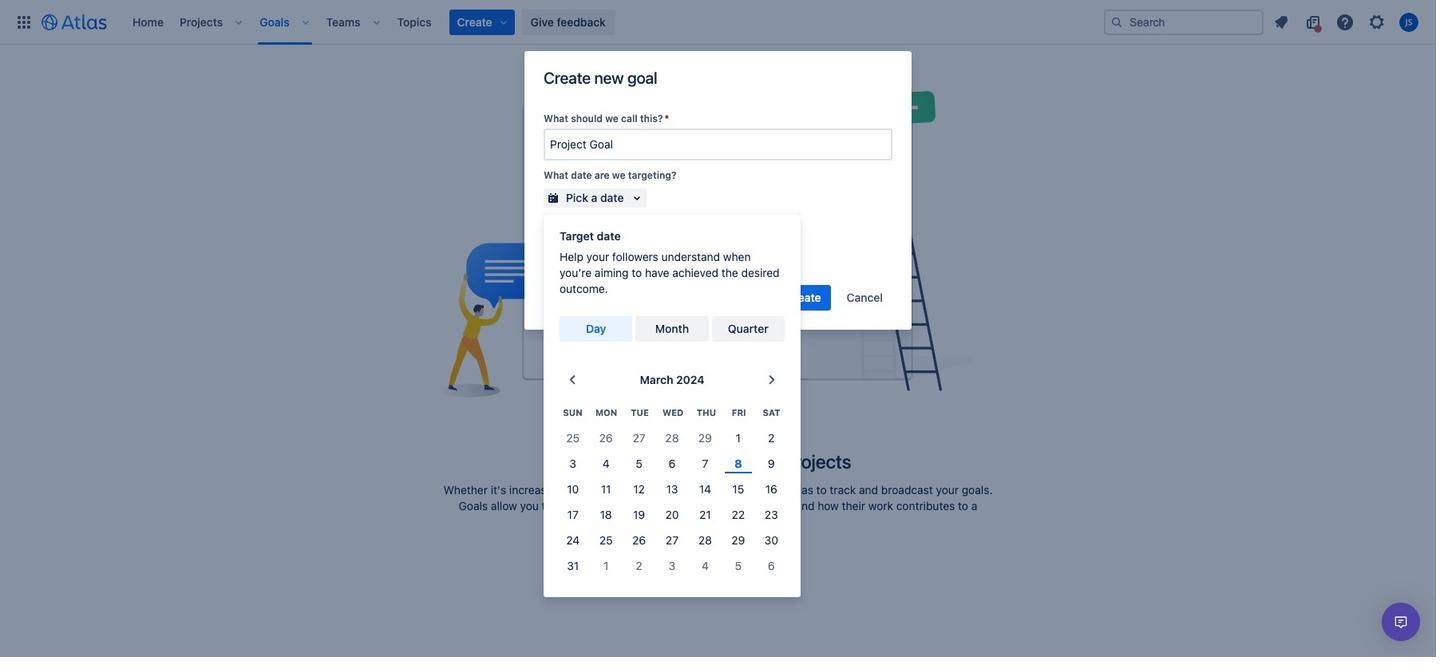 Task type: vqa. For each thing, say whether or not it's contained in the screenshot.


Task type: locate. For each thing, give the bounding box(es) containing it.
3
[[570, 457, 577, 471], [669, 559, 676, 573]]

row group
[[557, 426, 788, 579]]

25 for the 25 button to the top
[[566, 431, 580, 445]]

jacob simon
[[579, 243, 645, 256]]

None field
[[545, 130, 891, 159]]

1 horizontal spatial group
[[691, 450, 740, 473]]

26 button down mon
[[590, 426, 623, 451]]

0 vertical spatial 25 button
[[557, 426, 590, 451]]

0 horizontal spatial 6 button
[[656, 451, 689, 477]]

you up teams
[[723, 483, 742, 497]]

1 horizontal spatial 3 button
[[656, 554, 689, 579]]

19 button
[[623, 503, 656, 528]]

3 button down broader
[[656, 554, 689, 579]]

1 vertical spatial 6 button
[[755, 554, 788, 579]]

day
[[586, 322, 606, 335]]

2024
[[676, 373, 705, 386]]

0 vertical spatial group
[[691, 450, 740, 473]]

28 down broader
[[699, 534, 712, 547]]

march 2024 grid
[[557, 399, 788, 579]]

28 for top 28 button
[[665, 431, 679, 445]]

8 button
[[722, 451, 755, 477]]

create for create new goal
[[544, 69, 591, 87]]

are
[[595, 169, 610, 181]]

0 vertical spatial 1 button
[[722, 426, 755, 451]]

25 down 18 button
[[599, 534, 613, 547]]

1 vertical spatial 5
[[735, 559, 742, 573]]

you
[[723, 483, 742, 497], [520, 499, 539, 513]]

26
[[599, 431, 613, 445], [632, 534, 646, 547]]

0 horizontal spatial goals
[[260, 15, 290, 28]]

create left cancel
[[786, 291, 821, 304]]

30
[[765, 534, 778, 547]]

1 vertical spatial 25 button
[[590, 528, 623, 554]]

1 vertical spatial 1 button
[[590, 554, 623, 579]]

11
[[601, 483, 611, 496]]

0 horizontal spatial understand
[[662, 250, 720, 264]]

0 horizontal spatial 4
[[603, 457, 610, 471]]

1 vertical spatial 3
[[669, 559, 676, 573]]

going
[[623, 483, 652, 497]]

7
[[702, 457, 709, 471]]

26 down 19 button
[[632, 534, 646, 547]]

projects link
[[175, 9, 228, 35]]

projects up the atlas
[[784, 450, 851, 473]]

create left new
[[544, 69, 591, 87]]

1 vertical spatial the
[[722, 266, 738, 279]]

0 vertical spatial projects
[[784, 450, 851, 473]]

5 button down mission. at bottom right
[[722, 554, 755, 579]]

understand down use at the bottom of page
[[756, 499, 815, 513]]

group
[[691, 450, 740, 473], [555, 499, 586, 513]]

it's
[[491, 483, 506, 497]]

row containing 3
[[557, 451, 788, 477]]

we left 'call'
[[605, 113, 619, 125]]

what up pick
[[544, 169, 569, 181]]

0 horizontal spatial 26
[[599, 431, 613, 445]]

1 horizontal spatial create
[[688, 568, 723, 581]]

0 vertical spatial 3
[[570, 457, 577, 471]]

create down broader
[[688, 568, 723, 581]]

0 horizontal spatial 2 button
[[623, 554, 656, 579]]

1 vertical spatial we
[[612, 169, 626, 181]]

1 vertical spatial understand
[[756, 499, 815, 513]]

1 horizontal spatial you
[[723, 483, 742, 497]]

4 down broader
[[702, 559, 709, 573]]

your inside 'target date help your followers understand when you're aiming to have achieved the desired outcome.'
[[587, 250, 609, 264]]

1 button right 31
[[590, 554, 623, 579]]

2
[[768, 431, 775, 445], [636, 559, 643, 573]]

1 right 31
[[604, 559, 609, 573]]

2 horizontal spatial create
[[786, 291, 821, 304]]

we right are
[[612, 169, 626, 181]]

0 horizontal spatial goal
[[628, 69, 658, 87]]

5 down mission. at bottom right
[[735, 559, 742, 573]]

26 up the use
[[599, 431, 613, 445]]

* right this?
[[665, 113, 669, 125]]

* right owner?
[[673, 216, 678, 228]]

0 horizontal spatial 6
[[669, 457, 676, 471]]

goals
[[260, 15, 290, 28], [459, 499, 488, 513]]

28 button
[[656, 426, 689, 451], [689, 528, 722, 554]]

understand up achieved
[[662, 250, 720, 264]]

the right the 'is'
[[578, 216, 593, 228]]

call
[[621, 113, 638, 125]]

outcome.
[[560, 282, 608, 295]]

1 vertical spatial 5 button
[[722, 554, 755, 579]]

your up aiming in the top of the page
[[587, 250, 609, 264]]

1 vertical spatial goals
[[459, 499, 488, 513]]

0 vertical spatial understand
[[662, 250, 720, 264]]

0 horizontal spatial group
[[555, 499, 586, 513]]

1 vertical spatial goal
[[726, 568, 749, 581]]

goals inside whether it's increasing revenue or going to the moon, you can use atlas to track and broadcast your goals. goals allow you to group projects together so your teams understand how their work contributes to a broader mission.
[[459, 499, 488, 513]]

feedback
[[557, 15, 606, 28]]

2 what from the top
[[544, 169, 569, 181]]

1 what from the top
[[544, 113, 569, 125]]

topics link
[[392, 9, 436, 35]]

27 button down tue
[[623, 426, 656, 451]]

atlas
[[788, 483, 814, 497]]

2 button
[[755, 426, 788, 451], [623, 554, 656, 579]]

1 horizontal spatial *
[[673, 216, 678, 228]]

1 horizontal spatial a
[[972, 499, 978, 513]]

1 horizontal spatial understand
[[756, 499, 815, 513]]

a right pick
[[591, 191, 598, 204]]

6 down 30 button
[[768, 559, 775, 573]]

4 button down broader
[[689, 554, 722, 579]]

29 down mission. at bottom right
[[732, 534, 745, 547]]

row group containing 25
[[557, 426, 788, 579]]

what left should
[[544, 113, 569, 125]]

quarter button
[[712, 316, 785, 342]]

27 down 20 button
[[666, 534, 679, 547]]

28 down wed
[[665, 431, 679, 445]]

29 button up 7 on the left bottom of page
[[689, 426, 722, 451]]

row containing 17
[[557, 503, 788, 528]]

26 button down 19
[[623, 528, 656, 554]]

the inside whether it's increasing revenue or going to the moon, you can use atlas to track and broadcast your goals. goals allow you to group projects together so your teams understand how their work contributes to a broader mission.
[[668, 483, 685, 497]]

6 row from the top
[[557, 528, 788, 554]]

1 for the rightmost '1' button
[[736, 431, 741, 445]]

you down increasing
[[520, 499, 539, 513]]

1
[[736, 431, 741, 445], [604, 559, 609, 573]]

2 vertical spatial create
[[688, 568, 723, 581]]

2 horizontal spatial the
[[722, 266, 738, 279]]

create new goal
[[544, 69, 658, 87]]

followers
[[612, 250, 659, 264]]

6
[[669, 457, 676, 471], [768, 559, 775, 573]]

to
[[632, 266, 642, 279], [671, 450, 687, 473], [655, 483, 665, 497], [817, 483, 827, 497], [542, 499, 552, 513], [958, 499, 969, 513]]

date left are
[[571, 169, 592, 181]]

0 vertical spatial 4 button
[[590, 451, 623, 477]]

1 vertical spatial you
[[520, 499, 539, 513]]

2 vertical spatial date
[[597, 229, 621, 243]]

contributes
[[896, 499, 955, 513]]

0 horizontal spatial 25
[[566, 431, 580, 445]]

0 vertical spatial 1
[[736, 431, 741, 445]]

2 button up the '9'
[[755, 426, 788, 451]]

1 button up 8
[[722, 426, 755, 451]]

1 horizontal spatial 2
[[768, 431, 775, 445]]

sun
[[563, 407, 583, 418]]

quarter
[[728, 322, 769, 335]]

the down when
[[722, 266, 738, 279]]

1 vertical spatial 4 button
[[689, 554, 722, 579]]

3 up 10 at the bottom
[[570, 457, 577, 471]]

7 row from the top
[[557, 554, 788, 579]]

4 for leftmost the "4" button
[[603, 457, 610, 471]]

6 up 13
[[669, 457, 676, 471]]

date inside dropdown button
[[601, 191, 624, 204]]

1 vertical spatial 4
[[702, 559, 709, 573]]

1 vertical spatial *
[[673, 216, 678, 228]]

1 for the left '1' button
[[604, 559, 609, 573]]

0 horizontal spatial 29
[[699, 431, 712, 445]]

your up contributes
[[936, 483, 959, 497]]

can
[[745, 483, 764, 497]]

4 up 11
[[603, 457, 610, 471]]

3 row from the top
[[557, 451, 788, 477]]

25 button down sun
[[557, 426, 590, 451]]

date down who is the full time owner? *
[[597, 229, 621, 243]]

0 vertical spatial 4
[[603, 457, 610, 471]]

the up so
[[668, 483, 685, 497]]

row
[[557, 399, 788, 426], [557, 426, 788, 451], [557, 451, 788, 477], [557, 477, 788, 503], [557, 503, 788, 528], [557, 528, 788, 554], [557, 554, 788, 579]]

revenue
[[565, 483, 607, 497]]

0 horizontal spatial *
[[665, 113, 669, 125]]

0 horizontal spatial create
[[544, 69, 591, 87]]

goals down "whether"
[[459, 499, 488, 513]]

2 vertical spatial the
[[668, 483, 685, 497]]

0 vertical spatial 6 button
[[656, 451, 689, 477]]

a inside whether it's increasing revenue or going to the moon, you can use atlas to track and broadcast your goals. goals allow you to group projects together so your teams understand how their work contributes to a broader mission.
[[972, 499, 978, 513]]

0 horizontal spatial 3
[[570, 457, 577, 471]]

create for create goal
[[688, 568, 723, 581]]

goals inside goals link
[[260, 15, 290, 28]]

2 row from the top
[[557, 426, 788, 451]]

date
[[571, 169, 592, 181], [601, 191, 624, 204], [597, 229, 621, 243]]

17
[[567, 508, 579, 522]]

jacob
[[579, 243, 610, 256]]

date inside 'target date help your followers understand when you're aiming to have achieved the desired outcome.'
[[597, 229, 621, 243]]

0 horizontal spatial 3 button
[[557, 451, 590, 477]]

previous month, february 2024 image
[[563, 371, 582, 390]]

0 horizontal spatial 27
[[633, 431, 646, 445]]

0 horizontal spatial 5
[[636, 457, 643, 471]]

new
[[594, 69, 624, 87]]

12
[[633, 483, 645, 496]]

14
[[699, 483, 711, 496]]

1 vertical spatial 28 button
[[689, 528, 722, 554]]

broader
[[675, 515, 716, 529]]

25 for the 25 button to the bottom
[[599, 534, 613, 547]]

0 vertical spatial 25
[[566, 431, 580, 445]]

cancel
[[847, 291, 883, 304]]

27 up goals
[[633, 431, 646, 445]]

0 vertical spatial 2
[[768, 431, 775, 445]]

0 vertical spatial 26
[[599, 431, 613, 445]]

*
[[665, 113, 669, 125], [673, 216, 678, 228]]

a
[[591, 191, 598, 204], [972, 499, 978, 513]]

1 horizontal spatial 3
[[669, 559, 676, 573]]

is
[[568, 216, 576, 228]]

row containing 31
[[557, 554, 788, 579]]

1 horizontal spatial 4
[[702, 559, 709, 573]]

0 horizontal spatial 4 button
[[590, 451, 623, 477]]

6 button
[[656, 451, 689, 477], [755, 554, 788, 579]]

0 horizontal spatial 1
[[604, 559, 609, 573]]

1 horizontal spatial projects
[[784, 450, 851, 473]]

goals left teams
[[260, 15, 290, 28]]

to down goals.
[[958, 499, 969, 513]]

3 button up 10 at the bottom
[[557, 451, 590, 477]]

their
[[842, 499, 866, 513]]

1 vertical spatial 1
[[604, 559, 609, 573]]

25
[[566, 431, 580, 445], [599, 534, 613, 547]]

5 row from the top
[[557, 503, 788, 528]]

1 vertical spatial create
[[786, 291, 821, 304]]

3 for 3 button to the top
[[570, 457, 577, 471]]

21 button
[[689, 503, 722, 528]]

0 horizontal spatial 5 button
[[623, 451, 656, 477]]

1 horizontal spatial goal
[[726, 568, 749, 581]]

29 button down 22 at the bottom of page
[[722, 528, 755, 554]]

tue
[[631, 407, 649, 418]]

row containing 24
[[557, 528, 788, 554]]

1 vertical spatial 6
[[768, 559, 775, 573]]

23 button
[[755, 503, 788, 528]]

goal right new
[[628, 69, 658, 87]]

1 row from the top
[[557, 399, 788, 426]]

0 vertical spatial 26 button
[[590, 426, 623, 451]]

search image
[[1111, 16, 1123, 28]]

28 button down 21
[[689, 528, 722, 554]]

29 up 7 on the left bottom of page
[[699, 431, 712, 445]]

row containing sun
[[557, 399, 788, 426]]

0 horizontal spatial 1 button
[[590, 554, 623, 579]]

19
[[633, 508, 645, 522]]

3 left create goal
[[669, 559, 676, 573]]

23
[[765, 508, 778, 522]]

what
[[544, 113, 569, 125], [544, 169, 569, 181]]

1 vertical spatial 26
[[632, 534, 646, 547]]

goal down mission. at bottom right
[[726, 568, 749, 581]]

1 vertical spatial 26 button
[[623, 528, 656, 554]]

26 button
[[590, 426, 623, 451], [623, 528, 656, 554]]

0 vertical spatial date
[[571, 169, 592, 181]]

1 horizontal spatial 28
[[699, 534, 712, 547]]

25 down sun
[[566, 431, 580, 445]]

to down followers
[[632, 266, 642, 279]]

full
[[596, 216, 611, 228]]

date down "what date are we targeting?" at the left
[[601, 191, 624, 204]]

date for target
[[597, 229, 621, 243]]

projects down or
[[589, 499, 630, 513]]

top element
[[10, 0, 1104, 44]]

0 vertical spatial 5 button
[[623, 451, 656, 477]]

1 up 8
[[736, 431, 741, 445]]

2 up the '9'
[[768, 431, 775, 445]]

5 button
[[623, 451, 656, 477], [722, 554, 755, 579]]

6 button up 13
[[656, 451, 689, 477]]

what for what should we call this? *
[[544, 113, 569, 125]]

6 button down 30
[[755, 554, 788, 579]]

1 vertical spatial 2 button
[[623, 554, 656, 579]]

to down increasing
[[542, 499, 552, 513]]

11 button
[[590, 477, 623, 503]]

create goal
[[688, 568, 749, 581]]

the inside 'target date help your followers understand when you're aiming to have achieved the desired outcome.'
[[722, 266, 738, 279]]

0 vertical spatial 6
[[669, 457, 676, 471]]

banner
[[0, 0, 1436, 45]]

2 down 19 button
[[636, 559, 643, 573]]

goal inside button
[[726, 568, 749, 581]]

2 button down 19 button
[[623, 554, 656, 579]]

target date help your followers understand when you're aiming to have achieved the desired outcome.
[[560, 229, 780, 295]]

28
[[665, 431, 679, 445], [699, 534, 712, 547]]

banner containing home
[[0, 0, 1436, 45]]

a down goals.
[[972, 499, 978, 513]]

whether
[[444, 483, 488, 497]]

27 button down 20 on the left bottom of the page
[[656, 528, 689, 554]]

1 vertical spatial 29 button
[[722, 528, 755, 554]]

4 button up 11
[[590, 451, 623, 477]]

group inside whether it's increasing revenue or going to the moon, you can use atlas to track and broadcast your goals. goals allow you to group projects together so your teams understand how their work contributes to a broader mission.
[[555, 499, 586, 513]]

5 up 12
[[636, 457, 643, 471]]

create
[[544, 69, 591, 87], [786, 291, 821, 304], [688, 568, 723, 581]]

you're
[[560, 266, 592, 279]]

28 button down wed
[[656, 426, 689, 451]]

1 vertical spatial 29
[[732, 534, 745, 547]]

0 horizontal spatial the
[[578, 216, 593, 228]]

4 row from the top
[[557, 477, 788, 503]]

5 button up 12
[[623, 451, 656, 477]]

targeting?
[[628, 169, 677, 181]]

1 horizontal spatial 2 button
[[755, 426, 788, 451]]

25 button down 18
[[590, 528, 623, 554]]

29 button
[[689, 426, 722, 451], [722, 528, 755, 554]]

0 vertical spatial goals
[[260, 15, 290, 28]]

1 horizontal spatial 25
[[599, 534, 613, 547]]



Task type: describe. For each thing, give the bounding box(es) containing it.
projects
[[180, 15, 223, 28]]

understand inside 'target date help your followers understand when you're aiming to have achieved the desired outcome.'
[[662, 250, 720, 264]]

create for create
[[786, 291, 821, 304]]

1 vertical spatial 27 button
[[656, 528, 689, 554]]

pick a date
[[566, 191, 624, 204]]

1 horizontal spatial 1 button
[[722, 426, 755, 451]]

increasing
[[509, 483, 562, 497]]

when
[[723, 250, 751, 264]]

1 horizontal spatial 5
[[735, 559, 742, 573]]

help
[[560, 250, 584, 264]]

pick
[[566, 191, 588, 204]]

row containing 10
[[557, 477, 788, 503]]

to left 7 on the left bottom of page
[[671, 450, 687, 473]]

1 vertical spatial 27
[[666, 534, 679, 547]]

1 horizontal spatial 4 button
[[689, 554, 722, 579]]

30 button
[[755, 528, 788, 554]]

mission.
[[719, 515, 761, 529]]

your right 8
[[744, 450, 780, 473]]

work
[[869, 499, 893, 513]]

0 vertical spatial the
[[578, 216, 593, 228]]

24 button
[[557, 528, 590, 554]]

to left 13
[[655, 483, 665, 497]]

20
[[666, 508, 679, 522]]

give feedback button
[[521, 9, 616, 35]]

1 horizontal spatial 6
[[768, 559, 775, 573]]

1 horizontal spatial 29
[[732, 534, 745, 547]]

1 vertical spatial 3 button
[[656, 554, 689, 579]]

achieved
[[673, 266, 719, 279]]

date for what
[[571, 169, 592, 181]]

3 for the bottommost 3 button
[[669, 559, 676, 573]]

goals link
[[255, 9, 294, 35]]

give feedback
[[531, 15, 606, 28]]

0 vertical spatial you
[[723, 483, 742, 497]]

use goals to group your projects
[[585, 450, 851, 473]]

1 horizontal spatial 26
[[632, 534, 646, 547]]

10
[[567, 483, 579, 496]]

allow
[[491, 499, 517, 513]]

mon
[[596, 407, 617, 418]]

this?
[[640, 113, 663, 125]]

desired
[[741, 266, 780, 279]]

13 button
[[656, 477, 689, 503]]

create goal button
[[678, 562, 758, 588]]

month button
[[636, 316, 709, 342]]

0 vertical spatial 27
[[633, 431, 646, 445]]

13
[[666, 483, 678, 496]]

9 button
[[755, 451, 788, 477]]

give
[[531, 15, 554, 28]]

22
[[732, 508, 745, 522]]

who is the full time owner? *
[[544, 216, 678, 228]]

22 button
[[722, 503, 755, 528]]

march 2024
[[640, 373, 705, 386]]

0 horizontal spatial you
[[520, 499, 539, 513]]

7 button
[[689, 451, 722, 477]]

broadcast
[[881, 483, 933, 497]]

31 button
[[557, 554, 590, 579]]

pick a date button
[[544, 188, 646, 208]]

how
[[818, 499, 839, 513]]

16 button
[[755, 477, 788, 503]]

month
[[655, 322, 689, 335]]

projects inside whether it's increasing revenue or going to the moon, you can use atlas to track and broadcast your goals. goals allow you to group projects together so your teams understand how their work contributes to a broader mission.
[[589, 499, 630, 513]]

time
[[614, 216, 634, 228]]

help image
[[1336, 12, 1355, 32]]

thu
[[697, 407, 716, 418]]

0 vertical spatial 29
[[699, 431, 712, 445]]

teams
[[722, 499, 753, 513]]

0 vertical spatial goal
[[628, 69, 658, 87]]

owner?
[[637, 216, 671, 228]]

next month, april 2024 image
[[763, 371, 782, 390]]

0 vertical spatial 27 button
[[623, 426, 656, 451]]

a inside dropdown button
[[591, 191, 598, 204]]

0 vertical spatial *
[[665, 113, 669, 125]]

sat
[[763, 407, 781, 418]]

20 button
[[656, 503, 689, 528]]

15 button
[[722, 477, 755, 503]]

0 vertical spatial 3 button
[[557, 451, 590, 477]]

use
[[585, 450, 618, 473]]

your down moon,
[[696, 499, 719, 513]]

together
[[633, 499, 678, 513]]

21
[[700, 508, 711, 522]]

17 button
[[557, 503, 590, 528]]

teams
[[326, 15, 361, 28]]

or
[[610, 483, 620, 497]]

0 horizontal spatial 2
[[636, 559, 643, 573]]

cancel button
[[837, 285, 893, 311]]

Search field
[[1104, 9, 1264, 35]]

8
[[735, 457, 742, 471]]

0 vertical spatial 29 button
[[689, 426, 722, 451]]

simon
[[613, 243, 645, 256]]

target
[[560, 229, 594, 243]]

what date are we targeting?
[[544, 169, 677, 181]]

to inside 'target date help your followers understand when you're aiming to have achieved the desired outcome.'
[[632, 266, 642, 279]]

0 vertical spatial we
[[605, 113, 619, 125]]

0 vertical spatial 28 button
[[656, 426, 689, 451]]

so
[[681, 499, 693, 513]]

28 for bottom 28 button
[[699, 534, 712, 547]]

track
[[830, 483, 856, 497]]

1 horizontal spatial 6 button
[[755, 554, 788, 579]]

1 horizontal spatial 5 button
[[722, 554, 755, 579]]

15
[[733, 483, 744, 496]]

whether it's increasing revenue or going to the moon, you can use atlas to track and broadcast your goals. goals allow you to group projects together so your teams understand how their work contributes to a broader mission.
[[444, 483, 993, 529]]

open intercom messenger image
[[1392, 612, 1411, 632]]

to up how
[[817, 483, 827, 497]]

14 button
[[689, 477, 722, 503]]

16
[[766, 483, 778, 496]]

moon,
[[688, 483, 720, 497]]

home link
[[128, 9, 168, 35]]

row containing 25
[[557, 426, 788, 451]]

what for what date are we targeting?
[[544, 169, 569, 181]]

should
[[571, 113, 603, 125]]

4 for rightmost the "4" button
[[702, 559, 709, 573]]

and
[[859, 483, 878, 497]]

march
[[640, 373, 674, 386]]

what should we call this? *
[[544, 113, 669, 125]]

18 button
[[590, 503, 623, 528]]

understand inside whether it's increasing revenue or going to the moon, you can use atlas to track and broadcast your goals. goals allow you to group projects together so your teams understand how their work contributes to a broader mission.
[[756, 499, 815, 513]]

teams link
[[321, 9, 365, 35]]

home
[[133, 15, 164, 28]]

topics
[[397, 15, 432, 28]]



